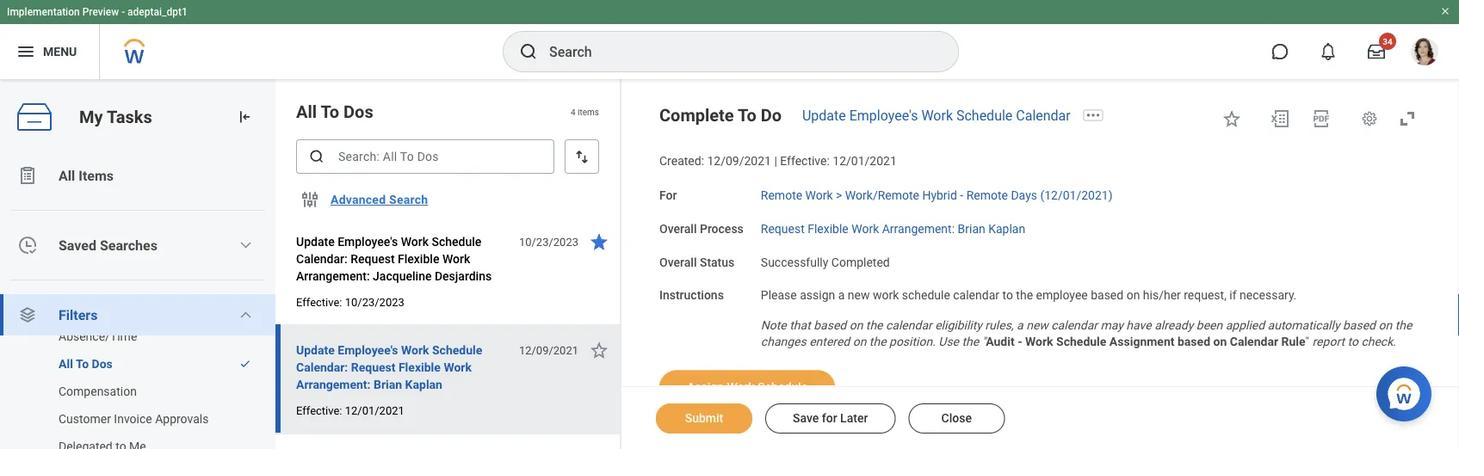 Task type: describe. For each thing, give the bounding box(es) containing it.
items
[[578, 107, 599, 117]]

update employee's work schedule calendar link
[[802, 107, 1071, 124]]

please assign a new work schedule calendar to the employee based on his/her request, if necessary.
[[761, 288, 1297, 303]]

been
[[1197, 318, 1223, 333]]

have
[[1127, 318, 1152, 333]]

gear image
[[1361, 110, 1379, 127]]

2 horizontal spatial to
[[738, 105, 757, 125]]

request for update employee's work schedule calendar: request flexible work arrangement: brian kaplan
[[351, 360, 396, 375]]

perspective image
[[17, 305, 38, 325]]

fullscreen image
[[1398, 108, 1418, 129]]

request flexible work arrangement: brian kaplan link
[[761, 218, 1026, 236]]

implementation
[[7, 6, 80, 18]]

on up the check
[[1379, 318, 1393, 333]]

overall for overall process
[[660, 222, 697, 236]]

changes
[[761, 335, 807, 349]]

1 horizontal spatial 12/01/2021
[[833, 154, 897, 168]]

menu banner
[[0, 0, 1460, 79]]

hybrid
[[923, 188, 957, 203]]

clock check image
[[17, 235, 38, 256]]

all inside item list element
[[296, 102, 317, 122]]

0 vertical spatial request
[[761, 222, 805, 236]]

update for update employee's work schedule calendar
[[802, 107, 846, 124]]

flexible for update employee's work schedule calendar: request flexible work arrangement: brian kaplan
[[399, 360, 441, 375]]

note
[[761, 318, 787, 333]]

menu button
[[0, 24, 99, 79]]

please
[[761, 288, 797, 303]]

brian inside update employee's work schedule calendar: request flexible work arrangement: brian kaplan
[[374, 378, 402, 392]]

effective: for update employee's work schedule calendar: request flexible work arrangement: jacqueline desjardins
[[296, 296, 342, 309]]

list containing all items
[[0, 155, 276, 449]]

0 horizontal spatial calendar
[[886, 318, 932, 333]]

already
[[1155, 318, 1194, 333]]

tasks
[[107, 107, 152, 127]]

calendar: for update employee's work schedule calendar: request flexible work arrangement: brian kaplan
[[296, 360, 348, 375]]

search image inside item list element
[[308, 148, 325, 165]]

compensation button
[[0, 378, 258, 406]]

complete to do
[[660, 105, 782, 125]]

jacqueline
[[373, 269, 432, 283]]

rule
[[1282, 335, 1306, 349]]

overall status
[[660, 255, 735, 269]]

saved searches
[[59, 237, 157, 254]]

action bar region
[[622, 387, 1460, 449]]

desjardins
[[435, 269, 492, 283]]

chevron down image
[[239, 239, 253, 252]]

" inside note that based on the calendar eligibility rules, a new calendar may have already been applied automatically based on the changes entered on the position. use the "
[[982, 335, 986, 349]]

0 horizontal spatial calendar
[[1016, 107, 1071, 124]]

justify image
[[15, 41, 36, 62]]

0 vertical spatial effective:
[[780, 154, 830, 168]]

invoice
[[114, 412, 152, 426]]

view printable version (pdf) image
[[1311, 108, 1332, 129]]

.
[[1393, 335, 1397, 349]]

work
[[873, 288, 899, 303]]

>
[[836, 188, 842, 203]]

necessary.
[[1240, 288, 1297, 303]]

update employee's work schedule calendar: request flexible work arrangement: jacqueline desjardins
[[296, 235, 492, 283]]

kaplan inside update employee's work schedule calendar: request flexible work arrangement: brian kaplan
[[405, 378, 443, 392]]

overall for overall status
[[660, 255, 697, 269]]

filters
[[59, 307, 98, 323]]

check
[[1362, 335, 1393, 349]]

new inside note that based on the calendar eligibility rules, a new calendar may have already been applied automatically based on the changes entered on the position. use the "
[[1027, 318, 1049, 333]]

implementation preview -   adeptai_dpt1
[[7, 6, 188, 18]]

flexible for update employee's work schedule calendar: request flexible work arrangement: jacqueline desjardins
[[398, 252, 439, 266]]

searches
[[100, 237, 157, 254]]

filters button
[[0, 294, 276, 336]]

do
[[761, 105, 782, 125]]

list containing absence/time
[[0, 323, 276, 449]]

search image inside menu banner
[[518, 41, 539, 62]]

if
[[1230, 288, 1237, 303]]

12/01/2021 inside item list element
[[345, 404, 405, 417]]

adeptai_dpt1
[[128, 6, 188, 18]]

employee's for update employee's work schedule calendar
[[850, 107, 918, 124]]

on right entered
[[853, 335, 867, 349]]

menu
[[43, 44, 77, 59]]

2 remote from the left
[[967, 188, 1008, 203]]

assignment
[[1110, 335, 1175, 349]]

update employee's work schedule calendar: request flexible work arrangement: jacqueline desjardins button
[[296, 232, 510, 287]]

the left employee
[[1016, 288, 1033, 303]]

assign
[[800, 288, 835, 303]]

audit - work schedule assignment based on calendar rule " report to check .
[[986, 335, 1397, 349]]

eligibility
[[935, 318, 982, 333]]

based up may
[[1091, 288, 1124, 303]]

compensation
[[59, 384, 137, 399]]

the up .
[[1395, 318, 1412, 333]]

all items button
[[0, 155, 276, 196]]

successfully completed
[[761, 255, 890, 269]]

created: 12/09/2021 | effective: 12/01/2021
[[660, 154, 897, 168]]

on left his/her
[[1127, 288, 1140, 303]]

|
[[774, 154, 777, 168]]

0 vertical spatial arrangement:
[[882, 222, 955, 236]]

advanced
[[331, 193, 386, 207]]

automatically
[[1268, 318, 1340, 333]]

1 vertical spatial calendar
[[1230, 335, 1279, 349]]

(12/01/2021)
[[1041, 188, 1113, 203]]

schedule for update employee's work schedule calendar: request flexible work arrangement: brian kaplan
[[432, 343, 482, 357]]

overall process
[[660, 222, 744, 236]]

arrangement: for update employee's work schedule calendar: request flexible work arrangement: brian kaplan
[[296, 378, 371, 392]]

rules,
[[985, 318, 1014, 333]]

absence/time button
[[0, 323, 258, 350]]

my
[[79, 107, 103, 127]]

note that based on the calendar eligibility rules, a new calendar may have already been applied automatically based on the changes entered on the position. use the "
[[761, 318, 1415, 349]]

all inside all items button
[[59, 167, 75, 184]]

assign
[[687, 380, 724, 395]]

days
[[1011, 188, 1038, 203]]

save
[[793, 412, 819, 426]]

absence/time
[[59, 329, 137, 344]]

use
[[939, 335, 959, 349]]

star image for update employee's work schedule calendar: request flexible work arrangement: brian kaplan
[[589, 340, 610, 361]]

- inside menu banner
[[122, 6, 125, 18]]

work/remote
[[845, 188, 920, 203]]

update for update employee's work schedule calendar: request flexible work arrangement: jacqueline desjardins
[[296, 235, 335, 249]]

submit button
[[656, 404, 753, 434]]

employee
[[1036, 288, 1088, 303]]

request flexible work arrangement: brian kaplan
[[761, 222, 1026, 236]]

on up entered
[[850, 318, 863, 333]]

1 horizontal spatial 10/23/2023
[[519, 236, 579, 248]]

successfully
[[761, 255, 829, 269]]

1 remote from the left
[[761, 188, 803, 203]]



Task type: vqa. For each thing, say whether or not it's contained in the screenshot.
close environment banner Icon
yes



Task type: locate. For each thing, give the bounding box(es) containing it.
2 vertical spatial request
[[351, 360, 396, 375]]

preview
[[82, 6, 119, 18]]

request inside update employee's work schedule calendar: request flexible work arrangement: brian kaplan
[[351, 360, 396, 375]]

1 vertical spatial 12/01/2021
[[345, 404, 405, 417]]

to
[[1003, 288, 1013, 303], [1348, 335, 1359, 349]]

all to dos inside button
[[59, 357, 113, 371]]

based up the check
[[1343, 318, 1376, 333]]

process
[[700, 222, 744, 236]]

all up compensation
[[59, 357, 73, 371]]

clipboard image
[[17, 165, 38, 186]]

1 horizontal spatial a
[[1017, 318, 1024, 333]]

schedule inside assign work schedule button
[[758, 380, 808, 395]]

on down been on the right of the page
[[1214, 335, 1227, 349]]

calendar: inside update employee's work schedule calendar: request flexible work arrangement: jacqueline desjardins
[[296, 252, 348, 266]]

0 horizontal spatial "
[[982, 335, 986, 349]]

1 vertical spatial star image
[[589, 340, 610, 361]]

1 vertical spatial flexible
[[398, 252, 439, 266]]

1 star image from the top
[[589, 232, 610, 252]]

my tasks element
[[0, 79, 276, 449]]

the down the work
[[866, 318, 883, 333]]

1 vertical spatial brian
[[374, 378, 402, 392]]

0 vertical spatial kaplan
[[989, 222, 1026, 236]]

12/01/2021 down update employee's work schedule calendar: request flexible work arrangement: brian kaplan
[[345, 404, 405, 417]]

remote left days
[[967, 188, 1008, 203]]

arrangement: inside update employee's work schedule calendar: request flexible work arrangement: jacqueline desjardins
[[296, 269, 370, 283]]

1 vertical spatial new
[[1027, 318, 1049, 333]]

2 vertical spatial flexible
[[399, 360, 441, 375]]

customer invoice approvals button
[[0, 406, 258, 433]]

2 vertical spatial employee's
[[338, 343, 398, 357]]

on
[[1127, 288, 1140, 303], [850, 318, 863, 333], [1379, 318, 1393, 333], [853, 335, 867, 349], [1214, 335, 1227, 349]]

the down eligibility
[[962, 335, 979, 349]]

0 horizontal spatial all to dos
[[59, 357, 113, 371]]

overall up instructions
[[660, 255, 697, 269]]

0 vertical spatial 12/09/2021
[[707, 154, 771, 168]]

0 horizontal spatial search image
[[308, 148, 325, 165]]

0 vertical spatial calendar:
[[296, 252, 348, 266]]

assign work schedule
[[687, 380, 808, 395]]

0 horizontal spatial to
[[1003, 288, 1013, 303]]

0 vertical spatial new
[[848, 288, 870, 303]]

schedule for update employee's work schedule calendar
[[957, 107, 1013, 124]]

0 vertical spatial to
[[1003, 288, 1013, 303]]

overall status element
[[761, 245, 890, 270]]

1 vertical spatial to
[[1348, 335, 1359, 349]]

his/her
[[1143, 288, 1181, 303]]

chevron down image
[[239, 308, 253, 322]]

employee's
[[850, 107, 918, 124], [338, 235, 398, 249], [338, 343, 398, 357]]

1 vertical spatial arrangement:
[[296, 269, 370, 283]]

12/01/2021 up work/remote
[[833, 154, 897, 168]]

0 vertical spatial search image
[[518, 41, 539, 62]]

based down been on the right of the page
[[1178, 335, 1211, 349]]

1 horizontal spatial -
[[960, 188, 964, 203]]

dos down the absence/time on the left
[[92, 357, 113, 371]]

update down configure image
[[296, 235, 335, 249]]

employee's for update employee's work schedule calendar: request flexible work arrangement: jacqueline desjardins
[[338, 235, 398, 249]]

request inside update employee's work schedule calendar: request flexible work arrangement: jacqueline desjardins
[[351, 252, 395, 266]]

1 horizontal spatial all to dos
[[296, 102, 373, 122]]

1 horizontal spatial "
[[1306, 335, 1310, 349]]

1 vertical spatial dos
[[92, 357, 113, 371]]

arrangement: up effective: 12/01/2021
[[296, 378, 371, 392]]

item list element
[[276, 59, 622, 449]]

notifications large image
[[1320, 43, 1337, 60]]

effective: right |
[[780, 154, 830, 168]]

audit
[[986, 335, 1015, 349]]

0 horizontal spatial 12/01/2021
[[345, 404, 405, 417]]

report
[[1313, 335, 1345, 349]]

flexible up 'jacqueline'
[[398, 252, 439, 266]]

0 horizontal spatial to
[[76, 357, 89, 371]]

" down rules,
[[982, 335, 986, 349]]

complete
[[660, 105, 734, 125]]

advanced search button
[[324, 183, 435, 217]]

1 vertical spatial 10/23/2023
[[345, 296, 405, 309]]

position.
[[890, 335, 936, 349]]

effective: right chevron down icon
[[296, 296, 342, 309]]

customer
[[59, 412, 111, 426]]

2 star image from the top
[[589, 340, 610, 361]]

1 vertical spatial calendar:
[[296, 360, 348, 375]]

2 " from the left
[[1306, 335, 1310, 349]]

1 horizontal spatial kaplan
[[989, 222, 1026, 236]]

applied
[[1226, 318, 1265, 333]]

calendar
[[953, 288, 1000, 303], [886, 318, 932, 333], [1052, 318, 1098, 333]]

based up entered
[[814, 318, 847, 333]]

0 vertical spatial all
[[296, 102, 317, 122]]

update employee's work schedule calendar: request flexible work arrangement: brian kaplan
[[296, 343, 482, 392]]

2 vertical spatial -
[[1018, 335, 1023, 349]]

calendar down applied
[[1230, 335, 1279, 349]]

update right do
[[802, 107, 846, 124]]

assign work schedule button
[[660, 371, 835, 405]]

arrangement:
[[882, 222, 955, 236], [296, 269, 370, 283], [296, 378, 371, 392]]

schedule for audit - work schedule assignment based on calendar rule " report to check .
[[1057, 335, 1107, 349]]

0 horizontal spatial 10/23/2023
[[345, 296, 405, 309]]

employee's down the advanced
[[338, 235, 398, 249]]

calendar: for update employee's work schedule calendar: request flexible work arrangement: jacqueline desjardins
[[296, 252, 348, 266]]

arrangement: for update employee's work schedule calendar: request flexible work arrangement: jacqueline desjardins
[[296, 269, 370, 283]]

update down effective: 10/23/2023 on the left bottom of page
[[296, 343, 335, 357]]

inbox large image
[[1368, 43, 1385, 60]]

may
[[1101, 318, 1124, 333]]

profile logan mcneil image
[[1411, 38, 1439, 69]]

1 list from the top
[[0, 155, 276, 449]]

close environment banner image
[[1441, 6, 1451, 16]]

effective: down update employee's work schedule calendar: request flexible work arrangement: brian kaplan
[[296, 404, 342, 417]]

2 vertical spatial effective:
[[296, 404, 342, 417]]

saved searches button
[[0, 225, 276, 266]]

flexible inside update employee's work schedule calendar: request flexible work arrangement: jacqueline desjardins
[[398, 252, 439, 266]]

advanced search
[[331, 193, 428, 207]]

close
[[942, 412, 972, 426]]

saved
[[59, 237, 96, 254]]

1 vertical spatial all to dos
[[59, 357, 113, 371]]

0 horizontal spatial kaplan
[[405, 378, 443, 392]]

1 vertical spatial update
[[296, 235, 335, 249]]

request up successfully
[[761, 222, 805, 236]]

Search: All To Dos text field
[[296, 139, 555, 174]]

all inside all to dos button
[[59, 357, 73, 371]]

dos
[[344, 102, 373, 122], [92, 357, 113, 371]]

all right transformation import icon
[[296, 102, 317, 122]]

brian down the remote work > work/remote hybrid - remote days (12/01/2021)
[[958, 222, 986, 236]]

remote
[[761, 188, 803, 203], [967, 188, 1008, 203]]

calendar: up effective: 12/01/2021
[[296, 360, 348, 375]]

flexible up effective: 12/01/2021
[[399, 360, 441, 375]]

0 vertical spatial all to dos
[[296, 102, 373, 122]]

to inside all to dos button
[[76, 357, 89, 371]]

0 vertical spatial 10/23/2023
[[519, 236, 579, 248]]

1 vertical spatial -
[[960, 188, 964, 203]]

list
[[0, 155, 276, 449], [0, 323, 276, 449]]

entered
[[810, 335, 850, 349]]

effective: for update employee's work schedule calendar: request flexible work arrangement: brian kaplan
[[296, 404, 342, 417]]

1 vertical spatial employee's
[[338, 235, 398, 249]]

arrangement: up effective: 10/23/2023 on the left bottom of page
[[296, 269, 370, 283]]

0 horizontal spatial brian
[[374, 378, 402, 392]]

1 horizontal spatial remote
[[967, 188, 1008, 203]]

1 horizontal spatial new
[[1027, 318, 1049, 333]]

configure image
[[300, 189, 320, 210]]

arrangement: down the remote work > work/remote hybrid - remote days (12/01/2021)
[[882, 222, 955, 236]]

the
[[1016, 288, 1033, 303], [866, 318, 883, 333], [1395, 318, 1412, 333], [870, 335, 887, 349], [962, 335, 979, 349]]

schedule
[[902, 288, 950, 303]]

new
[[848, 288, 870, 303], [1027, 318, 1049, 333]]

to inside item list element
[[321, 102, 339, 122]]

employee's inside update employee's work schedule calendar: request flexible work arrangement: jacqueline desjardins
[[338, 235, 398, 249]]

to up compensation
[[76, 357, 89, 371]]

0 horizontal spatial dos
[[92, 357, 113, 371]]

2 horizontal spatial calendar
[[1052, 318, 1098, 333]]

1 horizontal spatial calendar
[[1230, 335, 1279, 349]]

request up effective: 12/01/2021
[[351, 360, 396, 375]]

search image
[[518, 41, 539, 62], [308, 148, 325, 165]]

34
[[1383, 36, 1393, 46]]

- right preview
[[122, 6, 125, 18]]

save for later button
[[765, 404, 896, 434]]

1 vertical spatial overall
[[660, 255, 697, 269]]

2 calendar: from the top
[[296, 360, 348, 375]]

update employee's work schedule calendar
[[802, 107, 1071, 124]]

1 horizontal spatial dos
[[344, 102, 373, 122]]

0 vertical spatial 12/01/2021
[[833, 154, 897, 168]]

34 button
[[1358, 33, 1397, 71]]

1 vertical spatial effective:
[[296, 296, 342, 309]]

- right audit
[[1018, 335, 1023, 349]]

0 vertical spatial update
[[802, 107, 846, 124]]

submit
[[685, 412, 724, 426]]

schedule
[[957, 107, 1013, 124], [432, 235, 482, 249], [1057, 335, 1107, 349], [432, 343, 482, 357], [758, 380, 808, 395]]

1 vertical spatial request
[[351, 252, 395, 266]]

0 vertical spatial star image
[[589, 232, 610, 252]]

schedule inside update employee's work schedule calendar: request flexible work arrangement: jacqueline desjardins
[[432, 235, 482, 249]]

0 horizontal spatial remote
[[761, 188, 803, 203]]

all left items
[[59, 167, 75, 184]]

sort image
[[573, 148, 591, 165]]

0 horizontal spatial 12/09/2021
[[519, 344, 579, 357]]

new left the work
[[848, 288, 870, 303]]

schedule for update employee's work schedule calendar: request flexible work arrangement: jacqueline desjardins
[[432, 235, 482, 249]]

all to dos inside item list element
[[296, 102, 373, 122]]

all items
[[59, 167, 114, 184]]

0 horizontal spatial a
[[838, 288, 845, 303]]

completed
[[832, 255, 890, 269]]

2 list from the top
[[0, 323, 276, 449]]

update for update employee's work schedule calendar: request flexible work arrangement: brian kaplan
[[296, 343, 335, 357]]

all to dos
[[296, 102, 373, 122], [59, 357, 113, 371]]

calendar: inside update employee's work schedule calendar: request flexible work arrangement: brian kaplan
[[296, 360, 348, 375]]

brian
[[958, 222, 986, 236], [374, 378, 402, 392]]

remote work > work/remote hybrid - remote days (12/01/2021)
[[761, 188, 1113, 203]]

flexible inside update employee's work schedule calendar: request flexible work arrangement: brian kaplan
[[399, 360, 441, 375]]

to right transformation import icon
[[321, 102, 339, 122]]

2 vertical spatial arrangement:
[[296, 378, 371, 392]]

0 vertical spatial overall
[[660, 222, 697, 236]]

update inside update employee's work schedule calendar: request flexible work arrangement: jacqueline desjardins
[[296, 235, 335, 249]]

for
[[660, 188, 677, 203]]

calendar up eligibility
[[953, 288, 1000, 303]]

1 horizontal spatial brian
[[958, 222, 986, 236]]

1 horizontal spatial to
[[1348, 335, 1359, 349]]

calendar: up effective: 10/23/2023 on the left bottom of page
[[296, 252, 348, 266]]

1 vertical spatial 12/09/2021
[[519, 344, 579, 357]]

search
[[389, 193, 428, 207]]

update
[[802, 107, 846, 124], [296, 235, 335, 249], [296, 343, 335, 357]]

the left position.
[[870, 335, 887, 349]]

1 " from the left
[[982, 335, 986, 349]]

calendar down employee
[[1052, 318, 1098, 333]]

2 vertical spatial update
[[296, 343, 335, 357]]

star image
[[589, 232, 610, 252], [589, 340, 610, 361]]

calendar up position.
[[886, 318, 932, 333]]

1 horizontal spatial 12/09/2021
[[707, 154, 771, 168]]

employee's inside update employee's work schedule calendar: request flexible work arrangement: brian kaplan
[[338, 343, 398, 357]]

request up 'jacqueline'
[[351, 252, 395, 266]]

1 vertical spatial kaplan
[[405, 378, 443, 392]]

1 horizontal spatial calendar
[[953, 288, 1000, 303]]

schedule inside update employee's work schedule calendar: request flexible work arrangement: brian kaplan
[[432, 343, 482, 357]]

10/23/2023
[[519, 236, 579, 248], [345, 296, 405, 309]]

1 vertical spatial all
[[59, 167, 75, 184]]

close button
[[909, 404, 1005, 434]]

star image for update employee's work schedule calendar: request flexible work arrangement: jacqueline desjardins
[[589, 232, 610, 252]]

check image
[[239, 358, 251, 370]]

- right the hybrid
[[960, 188, 964, 203]]

update inside update employee's work schedule calendar: request flexible work arrangement: brian kaplan
[[296, 343, 335, 357]]

request for update employee's work schedule calendar: request flexible work arrangement: jacqueline desjardins
[[351, 252, 395, 266]]

1 vertical spatial a
[[1017, 318, 1024, 333]]

employee's for update employee's work schedule calendar: request flexible work arrangement: brian kaplan
[[338, 343, 398, 357]]

to up rules,
[[1003, 288, 1013, 303]]

12/09/2021 inside item list element
[[519, 344, 579, 357]]

remote work > work/remote hybrid - remote days (12/01/2021) link
[[761, 185, 1113, 203]]

4
[[571, 107, 576, 117]]

overall down the for
[[660, 222, 697, 236]]

star image
[[1222, 108, 1243, 129]]

export to excel image
[[1270, 108, 1291, 129]]

2 overall from the top
[[660, 255, 697, 269]]

dos up search: all to dos 'text field'
[[344, 102, 373, 122]]

request,
[[1184, 288, 1227, 303]]

remote down created: 12/09/2021 | effective: 12/01/2021
[[761, 188, 803, 203]]

0 vertical spatial a
[[838, 288, 845, 303]]

a inside note that based on the calendar eligibility rules, a new calendar may have already been applied automatically based on the changes entered on the position. use the "
[[1017, 318, 1024, 333]]

arrangement: inside update employee's work schedule calendar: request flexible work arrangement: brian kaplan
[[296, 378, 371, 392]]

to
[[321, 102, 339, 122], [738, 105, 757, 125], [76, 357, 89, 371]]

12/09/2021
[[707, 154, 771, 168], [519, 344, 579, 357]]

0 vertical spatial brian
[[958, 222, 986, 236]]

0 vertical spatial employee's
[[850, 107, 918, 124]]

Search Workday  search field
[[549, 33, 923, 71]]

new down please assign a new work schedule calendar to the employee based on his/her request, if necessary.
[[1027, 318, 1049, 333]]

1 calendar: from the top
[[296, 252, 348, 266]]

dos inside all to dos button
[[92, 357, 113, 371]]

to left do
[[738, 105, 757, 125]]

calendar
[[1016, 107, 1071, 124], [1230, 335, 1279, 349]]

0 vertical spatial -
[[122, 6, 125, 18]]

employee's up work/remote
[[850, 107, 918, 124]]

0 horizontal spatial -
[[122, 6, 125, 18]]

4 items
[[571, 107, 599, 117]]

to left the check
[[1348, 335, 1359, 349]]

2 vertical spatial all
[[59, 357, 73, 371]]

kaplan
[[989, 222, 1026, 236], [405, 378, 443, 392]]

brian up effective: 12/01/2021
[[374, 378, 402, 392]]

approvals
[[155, 412, 209, 426]]

flexible up overall status element
[[808, 222, 849, 236]]

transformation import image
[[236, 108, 253, 126]]

" down automatically
[[1306, 335, 1310, 349]]

0 vertical spatial dos
[[344, 102, 373, 122]]

2 horizontal spatial -
[[1018, 335, 1023, 349]]

0 vertical spatial flexible
[[808, 222, 849, 236]]

instructions
[[660, 288, 724, 303]]

1 overall from the top
[[660, 222, 697, 236]]

for
[[822, 412, 837, 426]]

0 horizontal spatial new
[[848, 288, 870, 303]]

update employee's work schedule calendar: request flexible work arrangement: brian kaplan button
[[296, 340, 510, 395]]

-
[[122, 6, 125, 18], [960, 188, 964, 203], [1018, 335, 1023, 349]]

a right rules,
[[1017, 318, 1024, 333]]

a right assign
[[838, 288, 845, 303]]

calendar:
[[296, 252, 348, 266], [296, 360, 348, 375]]

items
[[79, 167, 114, 184]]

1 horizontal spatial to
[[321, 102, 339, 122]]

1 horizontal spatial search image
[[518, 41, 539, 62]]

dos inside item list element
[[344, 102, 373, 122]]

calendar up days
[[1016, 107, 1071, 124]]

work
[[922, 107, 953, 124], [806, 188, 833, 203], [852, 222, 879, 236], [401, 235, 429, 249], [442, 252, 470, 266], [1026, 335, 1054, 349], [401, 343, 429, 357], [444, 360, 472, 375], [727, 380, 755, 395]]

1 vertical spatial search image
[[308, 148, 325, 165]]

0 vertical spatial calendar
[[1016, 107, 1071, 124]]

employee's down effective: 10/23/2023 on the left bottom of page
[[338, 343, 398, 357]]

my tasks
[[79, 107, 152, 127]]

effective: 12/01/2021
[[296, 404, 405, 417]]



